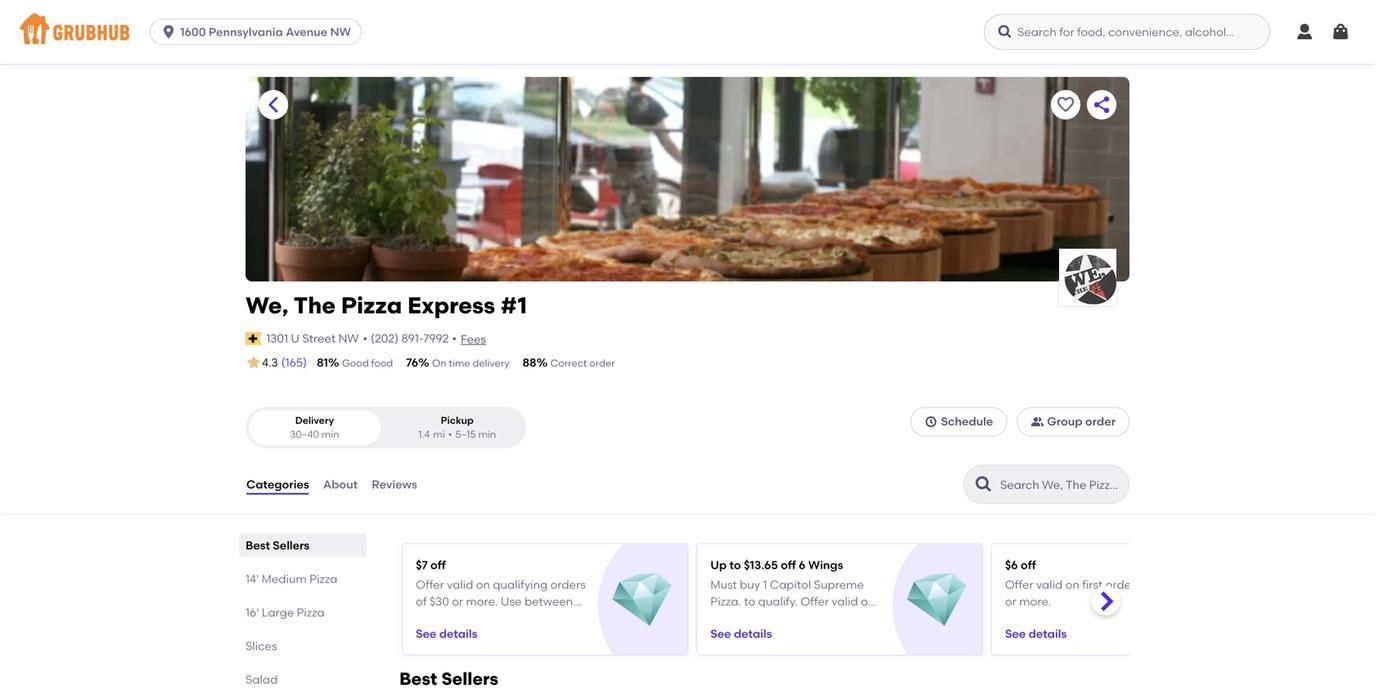 Task type: describe. For each thing, give the bounding box(es) containing it.
reviews
[[372, 478, 418, 492]]

min inside pickup 1.4 mi • 5–15 min
[[479, 429, 496, 441]]

delivery 30–40 min
[[290, 415, 339, 441]]

1600
[[180, 25, 206, 39]]

• inside pickup 1.4 mi • 5–15 min
[[449, 429, 452, 441]]

fees
[[461, 333, 486, 347]]

schedule
[[942, 415, 994, 429]]

svg image for 1600 pennsylvania avenue nw
[[161, 24, 177, 40]]

schedule button
[[911, 407, 1008, 437]]

14' medium pizza
[[246, 573, 338, 586]]

$13.65
[[744, 559, 778, 573]]

save this restaurant button
[[1052, 90, 1081, 120]]

main navigation navigation
[[0, 0, 1376, 64]]

see inside $7 off offer valid on qualifying orders of $30 or more. use between 5pm–9pm. see details
[[416, 627, 437, 641]]

fees button
[[460, 331, 487, 349]]

min inside delivery 30–40 min
[[322, 429, 339, 441]]

salad
[[246, 673, 278, 687]]

svg image for schedule
[[925, 415, 938, 429]]

we, the pizza express #1
[[246, 292, 527, 319]]

offer for $7
[[416, 578, 444, 592]]

valid for $6 off
[[1037, 578, 1063, 592]]

order for group order
[[1086, 415, 1116, 429]]

#1
[[501, 292, 527, 319]]

on
[[432, 357, 447, 369]]

see for $6 off
[[1006, 627, 1026, 641]]

option group containing delivery 30–40 min
[[246, 407, 527, 449]]

correct order
[[551, 357, 615, 369]]

891-
[[402, 332, 424, 346]]

details inside $7 off offer valid on qualifying orders of $30 or more. use between 5pm–9pm. see details
[[440, 627, 478, 641]]

(165)
[[281, 356, 307, 370]]

reviews button
[[371, 455, 418, 514]]

group order
[[1048, 415, 1116, 429]]

off for $6 off
[[1021, 559, 1037, 573]]

about button
[[322, 455, 359, 514]]

$7 off offer valid on qualifying orders of $30 or more. use between 5pm–9pm. see details
[[416, 559, 586, 641]]

of for $26
[[1144, 578, 1155, 592]]

1301
[[266, 332, 288, 346]]

$26
[[1158, 578, 1177, 592]]

use
[[501, 595, 522, 609]]

details for $6 off
[[1029, 627, 1067, 641]]

$30
[[430, 595, 449, 609]]

$7
[[416, 559, 428, 573]]

valid for $7 off
[[447, 578, 474, 592]]

group
[[1048, 415, 1083, 429]]

or for $6 off
[[1006, 595, 1017, 609]]

pizza for medium
[[310, 573, 338, 586]]

0 vertical spatial best sellers
[[246, 539, 310, 553]]

Search We, The Pizza Express #1 search field
[[999, 478, 1125, 493]]

to
[[730, 559, 742, 573]]

medium
[[262, 573, 307, 586]]

share icon image
[[1093, 95, 1112, 115]]

see details button for up to $13.65 off 6 wings
[[711, 620, 773, 649]]

4.3
[[262, 356, 278, 370]]

• (202) 891-7992 • fees
[[363, 332, 486, 347]]

promo image for up to $13.65 off 6 wings
[[908, 571, 967, 631]]

delivery
[[295, 415, 334, 427]]

1 horizontal spatial svg image
[[1296, 22, 1315, 42]]

people icon image
[[1031, 415, 1045, 429]]

wings
[[809, 559, 844, 573]]

or for $7 off
[[452, 595, 464, 609]]

$6 off offer valid on first orders of $26 or more.
[[1006, 559, 1177, 609]]

5–15
[[456, 429, 476, 441]]

$6
[[1006, 559, 1019, 573]]

food
[[371, 357, 393, 369]]

more. for first
[[1020, 595, 1052, 609]]

pickup 1.4 mi • 5–15 min
[[419, 415, 496, 441]]

1.4
[[419, 429, 430, 441]]

see for up to $13.65 off 6 wings
[[711, 627, 732, 641]]

16'
[[246, 606, 259, 620]]

88
[[523, 356, 537, 370]]

pizza for the
[[341, 292, 402, 319]]



Task type: locate. For each thing, give the bounding box(es) containing it.
min right 5–15 on the left
[[479, 429, 496, 441]]

street
[[302, 332, 336, 346]]

promo image
[[613, 571, 673, 631], [908, 571, 967, 631]]

svg image
[[161, 24, 177, 40], [925, 415, 938, 429]]

svg image left 1600
[[161, 24, 177, 40]]

1 valid from the left
[[447, 578, 474, 592]]

order inside button
[[1086, 415, 1116, 429]]

1 offer from the left
[[416, 578, 444, 592]]

categories button
[[246, 455, 310, 514]]

1 horizontal spatial min
[[479, 429, 496, 441]]

• left (202)
[[363, 332, 368, 346]]

on inside $6 off offer valid on first orders of $26 or more.
[[1066, 578, 1080, 592]]

14'
[[246, 573, 259, 586]]

orders inside $7 off offer valid on qualifying orders of $30 or more. use between 5pm–9pm. see details
[[551, 578, 586, 592]]

0 horizontal spatial or
[[452, 595, 464, 609]]

0 horizontal spatial valid
[[447, 578, 474, 592]]

or
[[452, 595, 464, 609], [1006, 595, 1017, 609]]

offer for $6
[[1006, 578, 1034, 592]]

orders up between
[[551, 578, 586, 592]]

or inside $6 off offer valid on first orders of $26 or more.
[[1006, 595, 1017, 609]]

1 vertical spatial nw
[[339, 332, 359, 346]]

pizza right medium
[[310, 573, 338, 586]]

2 see from the left
[[711, 627, 732, 641]]

caret left icon image
[[264, 95, 283, 115]]

min down "delivery" at left bottom
[[322, 429, 339, 441]]

2 on from the left
[[1066, 578, 1080, 592]]

0 vertical spatial sellers
[[273, 539, 310, 553]]

2 promo image from the left
[[908, 571, 967, 631]]

sellers up 14' medium pizza
[[273, 539, 310, 553]]

0 horizontal spatial svg image
[[998, 24, 1014, 40]]

orders
[[551, 578, 586, 592], [1106, 578, 1142, 592]]

2 horizontal spatial see
[[1006, 627, 1026, 641]]

Search for food, convenience, alcohol... search field
[[984, 14, 1271, 50]]

order for correct order
[[590, 357, 615, 369]]

1 horizontal spatial see
[[711, 627, 732, 641]]

delivery
[[473, 357, 510, 369]]

1 vertical spatial of
[[416, 595, 427, 609]]

0 vertical spatial svg image
[[161, 24, 177, 40]]

1 horizontal spatial svg image
[[925, 415, 938, 429]]

1 horizontal spatial best sellers
[[400, 669, 499, 690]]

order
[[590, 357, 615, 369], [1086, 415, 1116, 429]]

good food
[[342, 357, 393, 369]]

0 horizontal spatial see
[[416, 627, 437, 641]]

offer inside $7 off offer valid on qualifying orders of $30 or more. use between 5pm–9pm. see details
[[416, 578, 444, 592]]

0 horizontal spatial details
[[440, 627, 478, 641]]

0 vertical spatial nw
[[330, 25, 351, 39]]

0 horizontal spatial see details
[[711, 627, 773, 641]]

best sellers
[[246, 539, 310, 553], [400, 669, 499, 690]]

1 horizontal spatial order
[[1086, 415, 1116, 429]]

7992
[[424, 332, 449, 346]]

nw inside "1301 u street nw" button
[[339, 332, 359, 346]]

pennsylvania
[[209, 25, 283, 39]]

1 details from the left
[[440, 627, 478, 641]]

see
[[416, 627, 437, 641], [711, 627, 732, 641], [1006, 627, 1026, 641]]

pizza right large
[[297, 606, 325, 620]]

on time delivery
[[432, 357, 510, 369]]

2 horizontal spatial off
[[1021, 559, 1037, 573]]

time
[[449, 357, 471, 369]]

0 horizontal spatial sellers
[[273, 539, 310, 553]]

the
[[294, 292, 336, 319]]

more.
[[466, 595, 498, 609], [1020, 595, 1052, 609]]

0 horizontal spatial see details button
[[416, 620, 478, 649]]

3 off from the left
[[1021, 559, 1037, 573]]

(202) 891-7992 button
[[371, 331, 449, 347]]

0 horizontal spatial best
[[246, 539, 270, 553]]

2 min from the left
[[479, 429, 496, 441]]

1 horizontal spatial offer
[[1006, 578, 1034, 592]]

0 horizontal spatial min
[[322, 429, 339, 441]]

1 horizontal spatial more.
[[1020, 595, 1052, 609]]

of inside $7 off offer valid on qualifying orders of $30 or more. use between 5pm–9pm. see details
[[416, 595, 427, 609]]

2 horizontal spatial svg image
[[1332, 22, 1351, 42]]

pizza up (202)
[[341, 292, 402, 319]]

•
[[363, 332, 368, 346], [452, 332, 457, 346], [449, 429, 452, 441]]

about
[[323, 478, 358, 492]]

2 see details from the left
[[1006, 627, 1067, 641]]

more. inside $6 off offer valid on first orders of $26 or more.
[[1020, 595, 1052, 609]]

svg image left schedule
[[925, 415, 938, 429]]

1 horizontal spatial orders
[[1106, 578, 1142, 592]]

nw for 1301 u street nw
[[339, 332, 359, 346]]

valid
[[447, 578, 474, 592], [1037, 578, 1063, 592]]

(202)
[[371, 332, 399, 346]]

2 vertical spatial pizza
[[297, 606, 325, 620]]

1 horizontal spatial promo image
[[908, 571, 967, 631]]

or down $6
[[1006, 595, 1017, 609]]

2 horizontal spatial see details button
[[1006, 620, 1067, 649]]

on
[[476, 578, 490, 592], [1066, 578, 1080, 592]]

2 off from the left
[[781, 559, 797, 573]]

pickup
[[441, 415, 474, 427]]

see details button
[[416, 620, 478, 649], [711, 620, 773, 649], [1006, 620, 1067, 649]]

best down 5pm–9pm.
[[400, 669, 438, 690]]

nw inside 1600 pennsylvania avenue nw button
[[330, 25, 351, 39]]

0 horizontal spatial promo image
[[613, 571, 673, 631]]

valid up $30
[[447, 578, 474, 592]]

1 horizontal spatial of
[[1144, 578, 1155, 592]]

nw right the avenue
[[330, 25, 351, 39]]

1301 u street nw button
[[266, 330, 360, 348]]

off inside $6 off offer valid on first orders of $26 or more.
[[1021, 559, 1037, 573]]

nw up good
[[339, 332, 359, 346]]

1 vertical spatial pizza
[[310, 573, 338, 586]]

1 horizontal spatial valid
[[1037, 578, 1063, 592]]

sellers down 5pm–9pm.
[[442, 669, 499, 690]]

1 promo image from the left
[[613, 571, 673, 631]]

orders for qualifying
[[551, 578, 586, 592]]

see details for up to $13.65 off 6 wings
[[711, 627, 773, 641]]

of inside $6 off offer valid on first orders of $26 or more.
[[1144, 578, 1155, 592]]

1 on from the left
[[476, 578, 490, 592]]

nw for 1600 pennsylvania avenue nw
[[330, 25, 351, 39]]

qualifying
[[493, 578, 548, 592]]

on left the first
[[1066, 578, 1080, 592]]

on for qualifying
[[476, 578, 490, 592]]

svg image inside 1600 pennsylvania avenue nw button
[[161, 24, 177, 40]]

of
[[1144, 578, 1155, 592], [416, 595, 427, 609]]

see details down $6
[[1006, 627, 1067, 641]]

off for $7 off
[[431, 559, 446, 573]]

avenue
[[286, 25, 328, 39]]

81
[[317, 356, 328, 370]]

see down up
[[711, 627, 732, 641]]

categories
[[247, 478, 309, 492]]

details down $6 off offer valid on first orders of $26 or more.
[[1029, 627, 1067, 641]]

1 horizontal spatial see details button
[[711, 620, 773, 649]]

on for first
[[1066, 578, 1080, 592]]

slices
[[246, 640, 277, 654]]

0 horizontal spatial svg image
[[161, 24, 177, 40]]

2 or from the left
[[1006, 595, 1017, 609]]

valid inside $7 off offer valid on qualifying orders of $30 or more. use between 5pm–9pm. see details
[[447, 578, 474, 592]]

valid left the first
[[1037, 578, 1063, 592]]

30–40
[[290, 429, 319, 441]]

svg image inside schedule button
[[925, 415, 938, 429]]

0 horizontal spatial of
[[416, 595, 427, 609]]

1 horizontal spatial details
[[734, 627, 773, 641]]

sellers
[[273, 539, 310, 553], [442, 669, 499, 690]]

details
[[440, 627, 478, 641], [734, 627, 773, 641], [1029, 627, 1067, 641]]

express
[[408, 292, 495, 319]]

off right $6
[[1021, 559, 1037, 573]]

1 horizontal spatial off
[[781, 559, 797, 573]]

2 details from the left
[[734, 627, 773, 641]]

subscription pass image
[[246, 332, 262, 345]]

1 horizontal spatial sellers
[[442, 669, 499, 690]]

svg image
[[1296, 22, 1315, 42], [1332, 22, 1351, 42], [998, 24, 1014, 40]]

• right 7992
[[452, 332, 457, 346]]

1 orders from the left
[[551, 578, 586, 592]]

5pm–9pm.
[[416, 612, 476, 626]]

0 vertical spatial order
[[590, 357, 615, 369]]

orders for first
[[1106, 578, 1142, 592]]

3 details from the left
[[1029, 627, 1067, 641]]

0 vertical spatial pizza
[[341, 292, 402, 319]]

see details for $6 off
[[1006, 627, 1067, 641]]

of left $26
[[1144, 578, 1155, 592]]

offer
[[416, 578, 444, 592], [1006, 578, 1034, 592]]

order right correct
[[590, 357, 615, 369]]

see details button for $6 off
[[1006, 620, 1067, 649]]

mi
[[433, 429, 445, 441]]

off right $7
[[431, 559, 446, 573]]

valid inside $6 off offer valid on first orders of $26 or more.
[[1037, 578, 1063, 592]]

best
[[246, 539, 270, 553], [400, 669, 438, 690]]

option group
[[246, 407, 527, 449]]

or inside $7 off offer valid on qualifying orders of $30 or more. use between 5pm–9pm. see details
[[452, 595, 464, 609]]

2 horizontal spatial details
[[1029, 627, 1067, 641]]

1600 pennsylvania avenue nw button
[[150, 19, 368, 45]]

1 vertical spatial order
[[1086, 415, 1116, 429]]

1 or from the left
[[452, 595, 464, 609]]

0 horizontal spatial offer
[[416, 578, 444, 592]]

1 vertical spatial svg image
[[925, 415, 938, 429]]

best sellers up medium
[[246, 539, 310, 553]]

2 valid from the left
[[1037, 578, 1063, 592]]

save this restaurant image
[[1057, 95, 1076, 115]]

best sellers down 5pm–9pm.
[[400, 669, 499, 690]]

nw
[[330, 25, 351, 39], [339, 332, 359, 346]]

1 horizontal spatial on
[[1066, 578, 1080, 592]]

search icon image
[[975, 475, 994, 495]]

1 vertical spatial sellers
[[442, 669, 499, 690]]

we, the pizza express #1 logo image
[[1060, 249, 1117, 306]]

1 see details button from the left
[[416, 620, 478, 649]]

star icon image
[[246, 355, 262, 371]]

1 min from the left
[[322, 429, 339, 441]]

up to $13.65 off 6 wings
[[711, 559, 844, 573]]

more. for qualifying
[[466, 595, 498, 609]]

1 vertical spatial best sellers
[[400, 669, 499, 690]]

see details
[[711, 627, 773, 641], [1006, 627, 1067, 641]]

1600 pennsylvania avenue nw
[[180, 25, 351, 39]]

• right mi
[[449, 429, 452, 441]]

1 see from the left
[[416, 627, 437, 641]]

we,
[[246, 292, 289, 319]]

1 more. from the left
[[466, 595, 498, 609]]

offer down $6
[[1006, 578, 1034, 592]]

offer inside $6 off offer valid on first orders of $26 or more.
[[1006, 578, 1034, 592]]

2 offer from the left
[[1006, 578, 1034, 592]]

see down 5pm–9pm.
[[416, 627, 437, 641]]

up
[[711, 559, 727, 573]]

3 see from the left
[[1006, 627, 1026, 641]]

see details button for $7 off
[[416, 620, 478, 649]]

1301 u street nw
[[266, 332, 359, 346]]

16' large pizza
[[246, 606, 325, 620]]

correct
[[551, 357, 587, 369]]

see details button down $30
[[416, 620, 478, 649]]

or right $30
[[452, 595, 464, 609]]

off
[[431, 559, 446, 573], [781, 559, 797, 573], [1021, 559, 1037, 573]]

between
[[525, 595, 573, 609]]

0 vertical spatial of
[[1144, 578, 1155, 592]]

best up 14'
[[246, 539, 270, 553]]

0 horizontal spatial orders
[[551, 578, 586, 592]]

0 horizontal spatial order
[[590, 357, 615, 369]]

0 horizontal spatial more.
[[466, 595, 498, 609]]

details for up to $13.65 off 6 wings
[[734, 627, 773, 641]]

2 orders from the left
[[1106, 578, 1142, 592]]

of for $30
[[416, 595, 427, 609]]

see details button down to
[[711, 620, 773, 649]]

u
[[291, 332, 300, 346]]

pizza for large
[[297, 606, 325, 620]]

large
[[262, 606, 294, 620]]

of left $30
[[416, 595, 427, 609]]

offer up $30
[[416, 578, 444, 592]]

0 horizontal spatial on
[[476, 578, 490, 592]]

min
[[322, 429, 339, 441], [479, 429, 496, 441]]

on inside $7 off offer valid on qualifying orders of $30 or more. use between 5pm–9pm. see details
[[476, 578, 490, 592]]

order right group
[[1086, 415, 1116, 429]]

1 horizontal spatial or
[[1006, 595, 1017, 609]]

orders right the first
[[1106, 578, 1142, 592]]

off left 6 on the bottom of the page
[[781, 559, 797, 573]]

6
[[799, 559, 806, 573]]

details down 5pm–9pm.
[[440, 627, 478, 641]]

1 horizontal spatial best
[[400, 669, 438, 690]]

1 see details from the left
[[711, 627, 773, 641]]

group order button
[[1018, 407, 1130, 437]]

see details button down $6
[[1006, 620, 1067, 649]]

first
[[1083, 578, 1103, 592]]

off inside $7 off offer valid on qualifying orders of $30 or more. use between 5pm–9pm. see details
[[431, 559, 446, 573]]

see down $6
[[1006, 627, 1026, 641]]

more. inside $7 off offer valid on qualifying orders of $30 or more. use between 5pm–9pm. see details
[[466, 595, 498, 609]]

2 more. from the left
[[1020, 595, 1052, 609]]

1 off from the left
[[431, 559, 446, 573]]

see details down to
[[711, 627, 773, 641]]

0 horizontal spatial off
[[431, 559, 446, 573]]

details down $13.65
[[734, 627, 773, 641]]

1 vertical spatial best
[[400, 669, 438, 690]]

0 vertical spatial best
[[246, 539, 270, 553]]

promo image for $7 off
[[613, 571, 673, 631]]

on left the qualifying
[[476, 578, 490, 592]]

0 horizontal spatial best sellers
[[246, 539, 310, 553]]

good
[[342, 357, 369, 369]]

pizza
[[341, 292, 402, 319], [310, 573, 338, 586], [297, 606, 325, 620]]

1 horizontal spatial see details
[[1006, 627, 1067, 641]]

orders inside $6 off offer valid on first orders of $26 or more.
[[1106, 578, 1142, 592]]

2 see details button from the left
[[711, 620, 773, 649]]

76
[[406, 356, 419, 370]]

3 see details button from the left
[[1006, 620, 1067, 649]]



Task type: vqa. For each thing, say whether or not it's contained in the screenshot.
'93 On time delivery'
no



